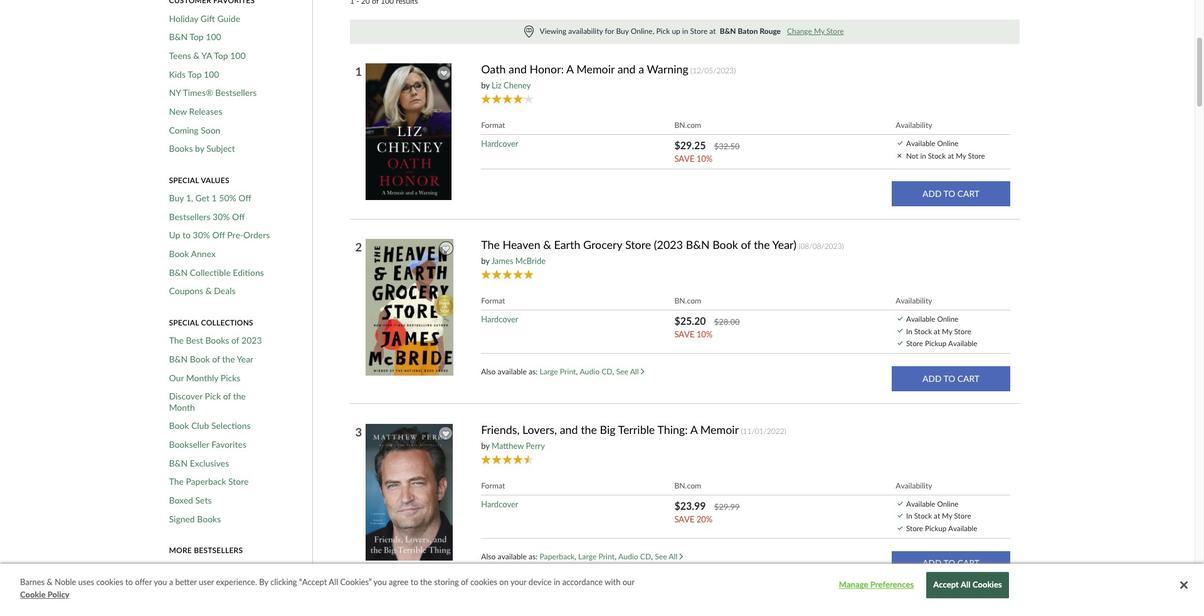 Task type: vqa. For each thing, say whether or not it's contained in the screenshot.
& corresponding to Noble
yes



Task type: locate. For each thing, give the bounding box(es) containing it.
format down "james"
[[481, 296, 505, 305]]

paperback link
[[540, 552, 575, 561]]

3 bn.com from the top
[[674, 481, 701, 490]]

1 as: from the top
[[529, 367, 538, 376]]

0 horizontal spatial cd
[[601, 367, 612, 376]]

1 vertical spatial large
[[578, 552, 597, 561]]

3 hardcover link from the top
[[481, 499, 518, 509]]

cookie
[[20, 589, 46, 599]]

large print link up lovers,
[[540, 367, 576, 376]]

a inside barnes & noble uses cookies to offer you a better user experience. by clicking "accept all cookies" you agree to the storing of cookies on your device in accordance with our cookie policy
[[169, 577, 173, 587]]

friends, lovers, and the big terrible thing: a memoir link
[[481, 422, 739, 436]]

10% down "$29.25" link
[[697, 154, 713, 164]]

1 vertical spatial hardcover link
[[481, 314, 518, 324]]

1 vertical spatial a
[[690, 422, 697, 436]]

top right kids
[[188, 69, 202, 79]]

1 horizontal spatial in
[[682, 26, 688, 36]]

see
[[616, 367, 628, 376], [655, 552, 667, 561]]

available for memoir
[[906, 499, 935, 508]]

1 vertical spatial 10%
[[697, 329, 713, 339]]

0 horizontal spatial large
[[540, 367, 558, 376]]

all left right icon
[[669, 552, 677, 561]]

bestsellers left "by"
[[211, 581, 253, 592]]

0 vertical spatial online
[[937, 139, 958, 148]]

10% for b&n
[[697, 329, 713, 339]]

audio cd link up our
[[618, 552, 651, 561]]

1 check image from the top
[[897, 317, 903, 320]]

in right not
[[920, 151, 926, 160]]

0 vertical spatial available
[[498, 367, 527, 376]]

1 horizontal spatial audio
[[618, 552, 638, 561]]

bestsellers
[[215, 87, 257, 98], [169, 211, 210, 222], [194, 546, 243, 555], [211, 581, 253, 592]]

memoir down availability
[[576, 62, 615, 76]]

the for pick
[[233, 391, 246, 401]]

in
[[906, 326, 912, 335], [906, 511, 912, 520]]

2 available online from the top
[[906, 314, 958, 323]]

available online for (12/05/2023)
[[906, 139, 958, 148]]

1 vertical spatial in stock at my store
[[906, 511, 971, 520]]

times®
[[183, 87, 213, 98]]

your
[[510, 577, 526, 587]]

0 vertical spatial available online
[[906, 139, 958, 148]]

1 vertical spatial 1
[[212, 193, 217, 203]]

off right 50%
[[239, 193, 251, 203]]

buy left 1,
[[169, 193, 184, 203]]

availability
[[568, 26, 603, 36]]

in inside barnes & noble uses cookies to offer you a better user experience. by clicking "accept all cookies" you agree to the storing of cookies on your device in accordance with our cookie policy
[[554, 577, 560, 587]]

format for the
[[481, 296, 505, 305]]

all left right image
[[630, 367, 639, 376]]

& left ya
[[193, 50, 200, 61]]

by down friends,
[[481, 441, 490, 451]]

0 vertical spatial memoir
[[576, 62, 615, 76]]

friends,
[[481, 422, 520, 436]]

2 check image from the top
[[897, 329, 903, 333]]

paperback up sets
[[186, 476, 226, 487]]

discover pick of the month link
[[169, 391, 273, 413]]

2 vertical spatial in
[[554, 577, 560, 587]]

save down "$25.20"
[[674, 329, 694, 339]]

2 also from the top
[[481, 552, 496, 561]]

10% inside $32.50 save 10%
[[697, 154, 713, 164]]

special collections
[[169, 318, 253, 327]]

memoir left (11/01/2022)
[[700, 422, 739, 436]]

the left year)
[[754, 238, 770, 251]]

of right storing
[[461, 577, 468, 587]]

2 in stock at my store from the top
[[906, 511, 971, 520]]

0 horizontal spatial see all
[[616, 367, 641, 376]]

2 as: from the top
[[529, 552, 538, 561]]

2 hardcover link from the top
[[481, 314, 518, 324]]

1 hardcover link from the top
[[481, 139, 518, 149]]

2 vertical spatial stock
[[914, 511, 932, 520]]

2 store pickup available from the top
[[906, 524, 977, 532]]

1 vertical spatial stock
[[914, 326, 932, 335]]

hardcover for oath
[[481, 139, 518, 149]]

our
[[169, 372, 184, 383]]

ny times® bestsellers link
[[169, 87, 257, 98]]

check image
[[897, 317, 903, 320], [897, 329, 903, 333], [897, 526, 903, 530]]

2 b&n top 100 link from the top
[[169, 563, 221, 574]]

0 vertical spatial hardcover link
[[481, 139, 518, 149]]

& up cookie policy link
[[47, 577, 53, 587]]

availability for memoir
[[896, 481, 932, 490]]

new releases link
[[169, 106, 222, 117]]

at inside region
[[709, 26, 716, 36]]

0 horizontal spatial see
[[616, 367, 628, 376]]

in right device
[[554, 577, 560, 587]]

books down coming
[[169, 143, 193, 154]]

bestsellers up releases
[[215, 87, 257, 98]]

signed
[[169, 513, 195, 524]]

0 horizontal spatial 30%
[[193, 230, 210, 240]]

1 pickup from the top
[[925, 339, 947, 347]]

1 horizontal spatial audio cd link
[[618, 552, 651, 561]]

by inside oath and honor: a memoir and a warning (12/05/2023) by liz cheney
[[481, 80, 490, 90]]

2 vertical spatial books
[[197, 513, 221, 524]]

coupons & deals link
[[169, 286, 235, 297]]

0 vertical spatial audio cd link
[[580, 367, 612, 376]]

2 10% from the top
[[697, 329, 713, 339]]

b&n exclusives link
[[169, 458, 229, 469]]

100 up the ny times® bestsellers
[[204, 69, 219, 79]]

2 vertical spatial save
[[674, 514, 694, 524]]

a
[[638, 62, 644, 76], [169, 577, 173, 587]]

a inside oath and honor: a memoir and a warning (12/05/2023) by liz cheney
[[638, 62, 644, 76]]

buy 1, get 1 50% off
[[169, 193, 251, 203]]

None submit
[[892, 181, 1010, 206], [892, 366, 1010, 391], [892, 551, 1010, 576], [892, 181, 1010, 206], [892, 366, 1010, 391], [892, 551, 1010, 576]]

the down the picks
[[233, 391, 246, 401]]

0 horizontal spatial you
[[154, 577, 167, 587]]

$28.00
[[714, 317, 740, 327]]

hardcover bestsellers link
[[169, 581, 253, 592]]

hardcover down "james"
[[481, 314, 518, 324]]

by inside friends, lovers, and the big terrible thing: a memoir (11/01/2022) by matthew perry
[[481, 441, 490, 451]]

1 horizontal spatial 1
[[355, 65, 362, 78]]

audio up our
[[618, 552, 638, 561]]

discover
[[169, 391, 203, 401]]

online for memoir
[[937, 499, 958, 508]]

b&n top 100 for second b&n top 100 link from the bottom of the page
[[169, 31, 221, 42]]

the heaven & earth grocery store (2023 b&n book of the year) image
[[365, 238, 456, 376]]

off left pre-
[[212, 230, 225, 240]]

you left agree at the left bottom
[[373, 577, 387, 587]]

memoir inside oath and honor: a memoir and a warning (12/05/2023) by liz cheney
[[576, 62, 615, 76]]

1 horizontal spatial see all link
[[655, 552, 683, 561]]

pick
[[656, 26, 670, 36], [205, 391, 221, 401]]

save for warning
[[674, 154, 694, 164]]

3 check image from the top
[[897, 501, 903, 505]]

top for second b&n top 100 link from the bottom of the page
[[190, 31, 204, 42]]

1 10% from the top
[[697, 154, 713, 164]]

2 online from the top
[[937, 314, 958, 323]]

kids top 100
[[169, 69, 219, 79]]

bestsellers down 1,
[[169, 211, 210, 222]]

the heaven & earth grocery store (2023 b&n book of the year) link
[[481, 238, 796, 252]]

0 vertical spatial special
[[169, 175, 199, 185]]

in stock at my store
[[906, 326, 971, 335], [906, 511, 971, 520]]

1 also from the top
[[481, 367, 496, 376]]

format for friends,
[[481, 481, 505, 490]]

(11/01/2022)
[[741, 426, 786, 436]]

1 horizontal spatial a
[[638, 62, 644, 76]]

3 format from the top
[[481, 481, 505, 490]]

2 horizontal spatial in
[[920, 151, 926, 160]]

a left warning on the right
[[638, 62, 644, 76]]

1 save from the top
[[674, 154, 694, 164]]

$25.20 link
[[674, 315, 706, 327]]

2 vertical spatial online
[[937, 499, 958, 508]]

oath and honor: a memoir and a warning (12/05/2023) by liz cheney
[[481, 62, 736, 90]]

subject
[[206, 143, 235, 154]]

1 vertical spatial b&n top 100
[[169, 563, 221, 573]]

2 available from the top
[[498, 552, 527, 561]]

available online for memoir
[[906, 499, 958, 508]]

b&n top 100 down holiday gift guide link
[[169, 31, 221, 42]]

by left "james"
[[481, 256, 490, 266]]

online,
[[631, 26, 654, 36]]

1 horizontal spatial pick
[[656, 26, 670, 36]]

1 vertical spatial online
[[937, 314, 958, 323]]

0 horizontal spatial a
[[169, 577, 173, 587]]

2 in from the top
[[906, 511, 912, 520]]

of left year)
[[741, 238, 751, 251]]

0 vertical spatial pick
[[656, 26, 670, 36]]

2 vertical spatial available online
[[906, 499, 958, 508]]

1 vertical spatial paperback
[[540, 552, 575, 561]]

see left right image
[[616, 367, 628, 376]]

the best books of 2023 link
[[169, 335, 262, 346]]

1 special from the top
[[169, 175, 199, 185]]

and up cheney
[[509, 62, 527, 76]]

b&n top 100 link down holiday gift guide link
[[169, 31, 221, 42]]

the inside the heaven & earth grocery store (2023 b&n book of the year) (08/08/2023) by james mcbride
[[481, 238, 500, 251]]

by left the liz
[[481, 80, 490, 90]]

available
[[498, 367, 527, 376], [498, 552, 527, 561]]

see all down $23.99 link on the right bottom of page
[[655, 552, 679, 561]]

thing:
[[657, 422, 688, 436]]

right image
[[679, 553, 683, 560]]

new releases
[[169, 106, 222, 117]]

the left big
[[581, 422, 597, 436]]

10% down $25.20 link on the right of the page
[[697, 329, 713, 339]]

by
[[259, 577, 268, 587]]

b&n top 100 up better
[[169, 563, 221, 573]]

special
[[169, 175, 199, 185], [169, 318, 199, 327]]

buy right for
[[616, 26, 629, 36]]

viewing
[[540, 26, 566, 36]]

hardcover link down the liz
[[481, 139, 518, 149]]

0 horizontal spatial pick
[[205, 391, 221, 401]]

preferences
[[870, 580, 914, 590]]

and
[[509, 62, 527, 76], [618, 62, 636, 76], [560, 422, 578, 436]]

as: left paperback link
[[529, 552, 538, 561]]

0 horizontal spatial a
[[566, 62, 574, 76]]

1 vertical spatial see all
[[655, 552, 679, 561]]

0 vertical spatial a
[[638, 62, 644, 76]]

0 horizontal spatial in
[[554, 577, 560, 587]]

the inside discover pick of the month
[[233, 391, 246, 401]]

see all up terrible
[[616, 367, 641, 376]]

0 vertical spatial availability
[[896, 121, 932, 130]]

1 horizontal spatial a
[[690, 422, 697, 436]]

cookies right uses
[[96, 577, 123, 587]]

a left better
[[169, 577, 173, 587]]

& inside "link"
[[205, 286, 212, 296]]

0 vertical spatial see all
[[616, 367, 641, 376]]

save down "$29.25" link
[[674, 154, 694, 164]]

large up accordance
[[578, 552, 597, 561]]

cookie policy link
[[20, 589, 69, 601]]

to
[[182, 230, 191, 240], [125, 577, 133, 587], [411, 577, 418, 587]]

b&n up the teens
[[169, 31, 188, 42]]

uses
[[78, 577, 94, 587]]

top right ya
[[214, 50, 228, 61]]

2 availability from the top
[[896, 296, 932, 305]]

as: for paperback
[[529, 552, 538, 561]]

0 vertical spatial as:
[[529, 367, 538, 376]]

2 bn.com from the top
[[674, 296, 701, 305]]

save inside $29.99 save 20%
[[674, 514, 694, 524]]

the left year on the bottom left of page
[[222, 354, 235, 364]]

cookies left on
[[470, 577, 497, 587]]

cd left right icon
[[640, 552, 651, 561]]

right image
[[641, 368, 644, 375]]

1 available online from the top
[[906, 139, 958, 148]]

our monthly picks link
[[169, 372, 240, 383]]

save down $23.99 link on the right bottom of page
[[674, 514, 694, 524]]

1 vertical spatial special
[[169, 318, 199, 327]]

available for paperback
[[498, 552, 527, 561]]

0 vertical spatial format
[[481, 121, 505, 130]]

of inside barnes & noble uses cookies to offer you a better user experience. by clicking "accept all cookies" you agree to the storing of cookies on your device in accordance with our cookie policy
[[461, 577, 468, 587]]

in right up
[[682, 26, 688, 36]]

best
[[186, 335, 203, 346]]

special up 1,
[[169, 175, 199, 185]]

3 available online from the top
[[906, 499, 958, 508]]

pick left up
[[656, 26, 670, 36]]

0 vertical spatial check image
[[897, 317, 903, 320]]

new
[[169, 106, 187, 117]]

0 vertical spatial b&n top 100
[[169, 31, 221, 42]]

book annex
[[169, 248, 216, 259]]

book inside the heaven & earth grocery store (2023 b&n book of the year) (08/08/2023) by james mcbride
[[712, 238, 738, 251]]

10% inside $28.00 save 10%
[[697, 329, 713, 339]]

1 vertical spatial available online
[[906, 314, 958, 323]]

1 vertical spatial bn.com
[[674, 296, 701, 305]]

the for paperback
[[169, 476, 184, 487]]

top
[[190, 31, 204, 42], [214, 50, 228, 61], [188, 69, 202, 79], [190, 563, 204, 573]]

0 horizontal spatial buy
[[169, 193, 184, 203]]

special up best
[[169, 318, 199, 327]]

format
[[481, 121, 505, 130], [481, 296, 505, 305], [481, 481, 505, 490]]

close modal image
[[897, 153, 901, 157]]

oath and honor: a memoir and a warning link
[[481, 62, 688, 76]]

0 vertical spatial store pickup available
[[906, 339, 977, 347]]

0 vertical spatial in
[[682, 26, 688, 36]]

my store for the heaven & earth grocery store (2023 b&n book of the year)
[[942, 326, 971, 335]]

3 availability from the top
[[896, 481, 932, 490]]

teens
[[169, 50, 191, 61]]

save for b&n
[[674, 329, 694, 339]]

0 horizontal spatial to
[[125, 577, 133, 587]]

agree
[[389, 577, 409, 587]]

1 online from the top
[[937, 139, 958, 148]]

(12/05/2023)
[[690, 66, 736, 75]]

"accept
[[299, 577, 327, 587]]

check image
[[897, 141, 903, 145], [897, 341, 903, 345], [897, 501, 903, 505], [897, 514, 903, 518]]

2 horizontal spatial to
[[411, 577, 418, 587]]

the up "james"
[[481, 238, 500, 251]]

hardcover down more
[[169, 581, 209, 592]]

1 in from the top
[[906, 326, 912, 335]]

books down sets
[[197, 513, 221, 524]]

0 horizontal spatial large print link
[[540, 367, 576, 376]]

bn.com up "$25.20"
[[674, 296, 701, 305]]

all inside button
[[961, 580, 970, 590]]

1 horizontal spatial memoir
[[700, 422, 739, 436]]

b&n up better
[[169, 563, 188, 573]]

all for accept all cookies button
[[961, 580, 970, 590]]

with
[[605, 577, 620, 587]]

and right lovers,
[[560, 422, 578, 436]]

in for of
[[906, 326, 912, 335]]

special for buy
[[169, 175, 199, 185]]

all right "accept
[[329, 577, 338, 587]]

1 b&n top 100 link from the top
[[169, 31, 221, 42]]

b&n book of the year
[[169, 354, 253, 364]]

save
[[674, 154, 694, 164], [674, 329, 694, 339], [674, 514, 694, 524]]

1 availability from the top
[[896, 121, 932, 130]]

the inside friends, lovers, and the big terrible thing: a memoir (11/01/2022) by matthew perry
[[581, 422, 597, 436]]

0 vertical spatial in stock at my store
[[906, 326, 971, 335]]

book right (2023
[[712, 238, 738, 251]]

gift
[[201, 13, 215, 24]]

1 vertical spatial store pickup available
[[906, 524, 977, 532]]

0 vertical spatial pickup
[[925, 339, 947, 347]]

b&n for first b&n top 100 link from the bottom of the page
[[169, 563, 188, 573]]

as: up lovers,
[[529, 367, 538, 376]]

teens & ya top 100 link
[[169, 50, 246, 61]]

b&n down bookseller
[[169, 458, 188, 468]]

3 check image from the top
[[897, 526, 903, 530]]

0 horizontal spatial audio cd link
[[580, 367, 612, 376]]

of left '2023'
[[231, 335, 239, 346]]

1 vertical spatial also
[[481, 552, 496, 561]]

see left right icon
[[655, 552, 667, 561]]

1 vertical spatial audio cd link
[[618, 552, 651, 561]]

of down the best books of 2023 link
[[212, 354, 220, 364]]

oath and honor: a memoir and a warning image
[[365, 63, 454, 201]]

1 in stock at my store from the top
[[906, 326, 971, 335]]

10% for warning
[[697, 154, 713, 164]]

holiday gift guide
[[169, 13, 240, 24]]

of
[[741, 238, 751, 251], [231, 335, 239, 346], [212, 354, 220, 364], [223, 391, 231, 401], [461, 577, 468, 587]]

barnes
[[20, 577, 45, 587]]

available for book
[[906, 314, 935, 323]]

format down the liz
[[481, 121, 505, 130]]

books down special collections
[[205, 335, 229, 346]]

the left best
[[169, 335, 184, 346]]

hardcover down matthew
[[481, 499, 518, 509]]

1 vertical spatial pickup
[[925, 524, 947, 532]]

b&n for b&n collectible editions link
[[169, 267, 188, 278]]

b&n top 100 link up better
[[169, 563, 221, 574]]

2 vertical spatial hardcover link
[[481, 499, 518, 509]]

change
[[787, 26, 812, 36]]

b&n top 100 for first b&n top 100 link from the bottom of the page
[[169, 563, 221, 573]]

off up pre-
[[232, 211, 245, 222]]

& inside barnes & noble uses cookies to offer you a better user experience. by clicking "accept all cookies" you agree to the storing of cookies on your device in accordance with our cookie policy
[[47, 577, 53, 587]]

the left storing
[[420, 577, 432, 587]]

see all link up terrible
[[616, 367, 644, 376]]

1 check image from the top
[[897, 141, 903, 145]]

1 vertical spatial format
[[481, 296, 505, 305]]

2 special from the top
[[169, 318, 199, 327]]

in inside region
[[682, 26, 688, 36]]

0 vertical spatial also
[[481, 367, 496, 376]]

available for (12/05/2023)
[[906, 139, 935, 148]]

$32.50 save 10%
[[674, 141, 740, 164]]

by down 'coming soon' 'link'
[[195, 143, 204, 154]]

manage preferences button
[[837, 573, 916, 598]]

region
[[350, 20, 1020, 44]]

1 vertical spatial the
[[169, 335, 184, 346]]

0 vertical spatial see
[[616, 367, 628, 376]]

kids
[[169, 69, 186, 79]]

top inside the kids top 100 "link"
[[188, 69, 202, 79]]

earth
[[554, 238, 580, 251]]

1 vertical spatial availability
[[896, 296, 932, 305]]

region containing viewing availability for buy online, pick up in store at
[[350, 20, 1020, 44]]

the
[[754, 238, 770, 251], [222, 354, 235, 364], [233, 391, 246, 401], [581, 422, 597, 436], [420, 577, 432, 587]]

2 b&n top 100 from the top
[[169, 563, 221, 573]]

a right honor:
[[566, 62, 574, 76]]

pickup for (11/01/2022)
[[925, 524, 947, 532]]

1
[[355, 65, 362, 78], [212, 193, 217, 203]]

2 check image from the top
[[897, 341, 903, 345]]

liz cheney link
[[492, 80, 531, 90]]

top for first b&n top 100 link from the bottom of the page
[[190, 563, 204, 573]]

pick down our monthly picks link
[[205, 391, 221, 401]]

a right thing:
[[690, 422, 697, 436]]

2
[[355, 240, 362, 254]]

3 save from the top
[[674, 514, 694, 524]]

all right accept
[[961, 580, 970, 590]]

hardcover down the liz
[[481, 139, 518, 149]]

2 format from the top
[[481, 296, 505, 305]]

save inside $28.00 save 10%
[[674, 329, 694, 339]]

2 you from the left
[[373, 577, 387, 587]]

see all for right icon
[[655, 552, 679, 561]]

b&n collectible editions link
[[169, 267, 264, 278]]

bn.com up "$29.25" link
[[674, 121, 701, 130]]

oath
[[481, 62, 506, 76]]

top down holiday gift guide link
[[190, 31, 204, 42]]

1 horizontal spatial cookies
[[470, 577, 497, 587]]

print
[[560, 367, 576, 376], [599, 552, 615, 561]]

hardcover for the
[[481, 314, 518, 324]]

1 store pickup available from the top
[[906, 339, 977, 347]]

2 save from the top
[[674, 329, 694, 339]]

ny
[[169, 87, 181, 98]]

1 bn.com from the top
[[674, 121, 701, 130]]

1 format from the top
[[481, 121, 505, 130]]

1 horizontal spatial see all
[[655, 552, 679, 561]]

and left warning on the right
[[618, 62, 636, 76]]

also for also available as: paperback , large print , audio cd ,
[[481, 552, 496, 561]]

b&n top 100 link
[[169, 31, 221, 42], [169, 563, 221, 574]]

bestsellers inside the ny times® bestsellers link
[[215, 87, 257, 98]]

available online for book
[[906, 314, 958, 323]]

matthew
[[492, 441, 524, 451]]

storing
[[434, 577, 459, 587]]

1 vertical spatial available
[[498, 552, 527, 561]]

available up your at bottom
[[498, 552, 527, 561]]

b&n up our
[[169, 354, 188, 364]]

save inside $32.50 save 10%
[[674, 154, 694, 164]]

1 available from the top
[[498, 367, 527, 376]]

available up friends,
[[498, 367, 527, 376]]

1 b&n top 100 from the top
[[169, 31, 221, 42]]

see all
[[616, 367, 641, 376], [655, 552, 679, 561]]

accept all cookies button
[[926, 572, 1009, 598]]

you right offer
[[154, 577, 167, 587]]

1 vertical spatial my store
[[942, 326, 971, 335]]

stock for the heaven & earth grocery store (2023 b&n book of the year)
[[914, 326, 932, 335]]

hardcover link for oath
[[481, 139, 518, 149]]

30% up the up to 30% off pre-orders
[[213, 211, 230, 222]]

books by subject
[[169, 143, 235, 154]]

1 vertical spatial a
[[169, 577, 173, 587]]

0 vertical spatial 30%
[[213, 211, 230, 222]]

2 pickup from the top
[[925, 524, 947, 532]]

2 vertical spatial bn.com
[[674, 481, 701, 490]]

see for right icon
[[655, 552, 667, 561]]

stock for friends, lovers, and the big terrible thing: a memoir
[[914, 511, 932, 520]]

3 online from the top
[[937, 499, 958, 508]]

0 vertical spatial the
[[481, 238, 500, 251]]



Task type: describe. For each thing, give the bounding box(es) containing it.
the heaven & earth grocery store (2023 b&n book of the year) (08/08/2023) by james mcbride
[[481, 238, 844, 266]]

rouge
[[760, 26, 781, 36]]

b&n inside the heaven & earth grocery store (2023 b&n book of the year) (08/08/2023) by james mcbride
[[686, 238, 710, 251]]

in for (11/01/2022)
[[906, 511, 912, 520]]

check image for available
[[897, 317, 903, 320]]

see for right image
[[616, 367, 628, 376]]

0 vertical spatial books
[[169, 143, 193, 154]]

all for the left see all link
[[630, 367, 639, 376]]

1 horizontal spatial to
[[182, 230, 191, 240]]

annex
[[191, 248, 216, 259]]

1 horizontal spatial large print link
[[578, 552, 615, 561]]

store pickup available for (11/01/2022)
[[906, 524, 977, 532]]

grocery
[[583, 238, 622, 251]]

online for book
[[937, 314, 958, 323]]

1 vertical spatial see all link
[[655, 552, 683, 561]]

hardcover bestsellers
[[169, 581, 253, 592]]

bn.com for a
[[674, 481, 701, 490]]

bn.com for b&n
[[674, 296, 701, 305]]

better
[[175, 577, 197, 587]]

1 vertical spatial buy
[[169, 193, 184, 203]]

friends, lovers, and the big terrible thing: a memoir image
[[365, 423, 456, 561]]

books inside 'link'
[[197, 513, 221, 524]]

accordance
[[562, 577, 603, 587]]

kids top 100 link
[[169, 69, 219, 80]]

privacy alert dialog
[[0, 564, 1204, 607]]

1 horizontal spatial 30%
[[213, 211, 230, 222]]

signed books link
[[169, 513, 221, 524]]

book annex link
[[169, 248, 216, 259]]

not in stock at my store
[[906, 151, 985, 160]]

bookseller favorites
[[169, 439, 246, 450]]

(2023
[[654, 238, 683, 251]]

3
[[355, 425, 362, 439]]

b&n exclusives
[[169, 458, 229, 468]]

manage preferences
[[839, 580, 914, 590]]

up to 30% off pre-orders
[[169, 230, 270, 240]]

top for the kids top 100 "link"
[[188, 69, 202, 79]]

and inside friends, lovers, and the big terrible thing: a memoir (11/01/2022) by matthew perry
[[560, 422, 578, 436]]

the paperback store
[[169, 476, 249, 487]]

boxed
[[169, 495, 193, 505]]

also available as: large print , audio cd ,
[[481, 367, 616, 376]]

2 horizontal spatial and
[[618, 62, 636, 76]]

store pickup available for of
[[906, 339, 977, 347]]

teens & ya top 100
[[169, 50, 246, 61]]

$29.25
[[674, 139, 706, 151]]

format for oath
[[481, 121, 505, 130]]

top inside teens & ya top 100 link
[[214, 50, 228, 61]]

b&n for b&n exclusives link
[[169, 458, 188, 468]]

(08/08/2023)
[[798, 241, 844, 251]]

in stock at my store for of
[[906, 326, 971, 335]]

manage
[[839, 580, 868, 590]]

availability for book
[[896, 296, 932, 305]]

b&n baton
[[720, 26, 758, 36]]

0 vertical spatial 1
[[355, 65, 362, 78]]

bopis small image
[[524, 26, 534, 38]]

values
[[201, 175, 229, 185]]

a inside friends, lovers, and the big terrible thing: a memoir (11/01/2022) by matthew perry
[[690, 422, 697, 436]]

0 vertical spatial off
[[239, 193, 251, 203]]

accept all cookies
[[933, 580, 1002, 590]]

2 vertical spatial off
[[212, 230, 225, 240]]

& for deals
[[205, 286, 212, 296]]

1 vertical spatial in
[[920, 151, 926, 160]]

1 cookies from the left
[[96, 577, 123, 587]]

viewing availability for buy online, pick up in store at b&n baton rouge change my store
[[540, 26, 844, 36]]

$29.25 link
[[674, 139, 706, 151]]

hardcover link for friends,
[[481, 499, 518, 509]]

b&n collectible editions
[[169, 267, 264, 278]]

boxed sets link
[[169, 495, 212, 506]]

the for best
[[169, 335, 184, 346]]

collections
[[201, 318, 253, 327]]

of inside discover pick of the month
[[223, 391, 231, 401]]

100 inside "link"
[[204, 69, 219, 79]]

selections
[[211, 420, 251, 431]]

device
[[529, 577, 552, 587]]

book down the up
[[169, 248, 189, 259]]

0 horizontal spatial audio
[[580, 367, 600, 376]]

& for noble
[[47, 577, 53, 587]]

the inside barnes & noble uses cookies to offer you a better user experience. by clicking "accept all cookies" you agree to the storing of cookies on your device in accordance with our cookie policy
[[420, 577, 432, 587]]

coming soon link
[[169, 125, 220, 136]]

all inside barnes & noble uses cookies to offer you a better user experience. by clicking "accept all cookies" you agree to the storing of cookies on your device in accordance with our cookie policy
[[329, 577, 338, 587]]

the inside the heaven & earth grocery store (2023 b&n book of the year) (08/08/2023) by james mcbride
[[754, 238, 770, 251]]

up to 30% off pre-orders link
[[169, 230, 270, 241]]

1 vertical spatial print
[[599, 552, 615, 561]]

100 right ya
[[230, 50, 246, 61]]

sets
[[195, 495, 212, 505]]

not
[[906, 151, 918, 160]]

hardcover link for the
[[481, 314, 518, 324]]

special for the
[[169, 318, 199, 327]]

for
[[605, 26, 614, 36]]

store inside the heaven & earth grocery store (2023 b&n book of the year) (08/08/2023) by james mcbride
[[625, 238, 651, 251]]

1,
[[186, 193, 193, 203]]

editions
[[233, 267, 264, 278]]

buy 1, get 1 50% off link
[[169, 193, 251, 204]]

bestsellers up user
[[194, 546, 243, 555]]

b&n for second b&n top 100 link from the bottom of the page
[[169, 31, 188, 42]]

bookseller favorites link
[[169, 439, 246, 450]]

0 vertical spatial print
[[560, 367, 576, 376]]

lovers,
[[522, 422, 557, 436]]

pickup for of
[[925, 339, 947, 347]]

1 vertical spatial books
[[205, 335, 229, 346]]

the for heaven
[[481, 238, 500, 251]]

holiday
[[169, 13, 198, 24]]

liz
[[492, 80, 501, 90]]

my
[[814, 26, 824, 36]]

by inside books by subject link
[[195, 143, 204, 154]]

0 horizontal spatial see all link
[[616, 367, 644, 376]]

accept
[[933, 580, 959, 590]]

all for bottom see all link
[[669, 552, 677, 561]]

in stock at my store for (11/01/2022)
[[906, 511, 971, 520]]

save for a
[[674, 514, 694, 524]]

book down month on the bottom of page
[[169, 420, 189, 431]]

by inside the heaven & earth grocery store (2023 b&n book of the year) (08/08/2023) by james mcbride
[[481, 256, 490, 266]]

1 vertical spatial 30%
[[193, 230, 210, 240]]

check image for in
[[897, 329, 903, 333]]

as: for large
[[529, 367, 538, 376]]

the paperback store link
[[169, 476, 249, 487]]

pick inside discover pick of the month
[[205, 391, 221, 401]]

0 vertical spatial large print link
[[540, 367, 576, 376]]

coming
[[169, 125, 199, 135]]

b&n for b&n book of the year link
[[169, 354, 188, 364]]

bestsellers inside bestsellers 30% off link
[[169, 211, 210, 222]]

perry
[[526, 441, 545, 451]]

guide
[[217, 13, 240, 24]]

2023
[[241, 335, 262, 346]]

4 check image from the top
[[897, 514, 903, 518]]

honor:
[[530, 62, 564, 76]]

$23.99 link
[[674, 500, 706, 512]]

20%
[[697, 514, 713, 524]]

monthly
[[186, 372, 218, 383]]

bn.com for warning
[[674, 121, 701, 130]]

mcbride
[[515, 256, 546, 266]]

$25.20
[[674, 315, 706, 327]]

my store for friends, lovers, and the big terrible thing: a memoir
[[942, 511, 971, 520]]

hardcover for friends,
[[481, 499, 518, 509]]

& for ya
[[193, 50, 200, 61]]

more
[[169, 546, 192, 555]]

1 vertical spatial audio
[[618, 552, 638, 561]]

100 down gift
[[206, 31, 221, 42]]

1 horizontal spatial cd
[[640, 552, 651, 561]]

book up "monthly"
[[190, 354, 210, 364]]

also for also available as: large print , audio cd ,
[[481, 367, 496, 376]]

$23.99
[[674, 500, 706, 512]]

see all for right image
[[616, 367, 641, 376]]

0 vertical spatial cd
[[601, 367, 612, 376]]

holiday gift guide link
[[169, 13, 240, 24]]

james
[[491, 256, 513, 266]]

our
[[623, 577, 635, 587]]

0 vertical spatial stock
[[928, 151, 946, 160]]

bestsellers 30% off
[[169, 211, 245, 222]]

the for lovers,
[[581, 422, 597, 436]]

0 horizontal spatial paperback
[[186, 476, 226, 487]]

noble
[[55, 577, 76, 587]]

a inside oath and honor: a memoir and a warning (12/05/2023) by liz cheney
[[566, 62, 574, 76]]

availability for (12/05/2023)
[[896, 121, 932, 130]]

0 vertical spatial large
[[540, 367, 558, 376]]

book club selections
[[169, 420, 251, 431]]

2 cookies from the left
[[470, 577, 497, 587]]

bookseller
[[169, 439, 209, 450]]

& inside the heaven & earth grocery store (2023 b&n book of the year) (08/08/2023) by james mcbride
[[543, 238, 551, 251]]

available for large
[[498, 367, 527, 376]]

0 horizontal spatial 1
[[212, 193, 217, 203]]

book club selections link
[[169, 420, 251, 431]]

memoir inside friends, lovers, and the big terrible thing: a memoir (11/01/2022) by matthew perry
[[700, 422, 739, 436]]

cookies"
[[340, 577, 372, 587]]

0 horizontal spatial and
[[509, 62, 527, 76]]

$29.99 save 20%
[[674, 502, 740, 524]]

of inside the heaven & earth grocery store (2023 b&n book of the year) (08/08/2023) by james mcbride
[[741, 238, 751, 251]]

1 horizontal spatial buy
[[616, 26, 629, 36]]

discover pick of the month
[[169, 391, 246, 412]]

0 vertical spatial my store
[[956, 151, 985, 160]]

club
[[191, 420, 209, 431]]

offer
[[135, 577, 152, 587]]

deals
[[214, 286, 235, 296]]

bestsellers inside hardcover bestsellers link
[[211, 581, 253, 592]]

check image for store
[[897, 526, 903, 530]]

books by subject link
[[169, 143, 235, 154]]

month
[[169, 402, 195, 412]]

picks
[[221, 372, 240, 383]]

100 up user
[[206, 563, 221, 573]]

the for book
[[222, 354, 235, 364]]

1 you from the left
[[154, 577, 167, 587]]

1 vertical spatial off
[[232, 211, 245, 222]]

coming soon
[[169, 125, 220, 135]]

pick inside region
[[656, 26, 670, 36]]

online for (12/05/2023)
[[937, 139, 958, 148]]



